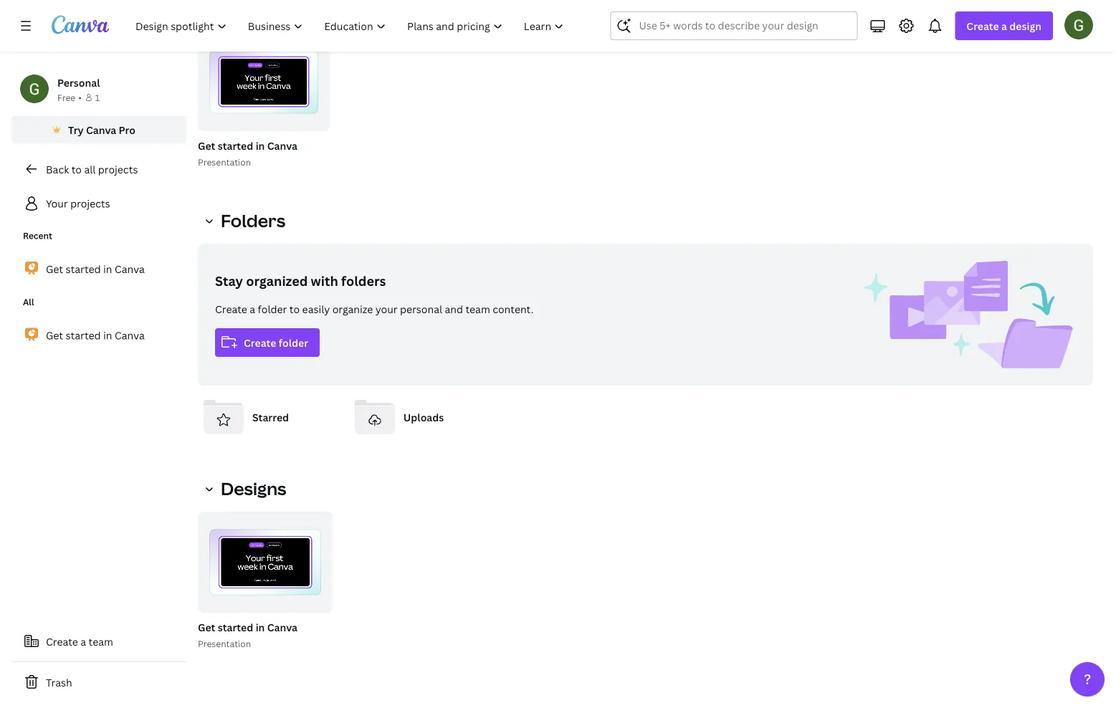 Task type: locate. For each thing, give the bounding box(es) containing it.
folder down easily
[[279, 336, 308, 350]]

free •
[[57, 91, 82, 103]]

0 horizontal spatial 1
[[95, 91, 100, 103]]

your projects
[[46, 197, 110, 210]]

create inside 'dropdown button'
[[967, 19, 999, 33]]

all
[[23, 296, 34, 308]]

1 of 27
[[292, 115, 320, 124]]

0 vertical spatial a
[[1002, 19, 1007, 33]]

gary orlando image
[[1065, 11, 1093, 39]]

a up "create folder" button
[[250, 302, 255, 316]]

team right and
[[466, 302, 490, 316]]

projects
[[98, 162, 138, 176], [70, 197, 110, 210]]

1 right •
[[95, 91, 100, 103]]

to left easily
[[290, 302, 300, 316]]

canva
[[86, 123, 116, 137], [267, 139, 298, 152], [115, 262, 145, 276], [115, 329, 145, 342], [267, 621, 298, 634]]

create for create a design
[[967, 19, 999, 33]]

2 vertical spatial a
[[81, 635, 86, 648]]

1 vertical spatial to
[[290, 302, 300, 316]]

canva inside try canva pro button
[[86, 123, 116, 137]]

0 vertical spatial presentation
[[198, 156, 251, 168]]

1 vertical spatial folder
[[279, 336, 308, 350]]

uploads link
[[349, 391, 489, 443]]

0 vertical spatial get started in canva button
[[198, 137, 298, 155]]

create for create folder
[[244, 336, 276, 350]]

your
[[46, 197, 68, 210]]

1 horizontal spatial 1
[[292, 115, 297, 124]]

folder down 'organized'
[[258, 302, 287, 316]]

1 vertical spatial get started in canva link
[[11, 320, 186, 351]]

create a team
[[46, 635, 113, 648]]

a left design
[[1002, 19, 1007, 33]]

0 vertical spatial to
[[71, 162, 82, 176]]

team up trash link
[[89, 635, 113, 648]]

create a design button
[[955, 11, 1053, 40]]

get
[[198, 139, 215, 152], [46, 262, 63, 276], [46, 329, 63, 342], [198, 621, 215, 634]]

to
[[71, 162, 82, 176], [290, 302, 300, 316]]

1 vertical spatial get started in canva presentation
[[198, 621, 298, 650]]

2 get started in canva button from the top
[[198, 619, 298, 637]]

projects right the all
[[98, 162, 138, 176]]

1 presentation from the top
[[198, 156, 251, 168]]

all
[[84, 162, 96, 176]]

create left design
[[967, 19, 999, 33]]

0 vertical spatial get started in canva
[[46, 262, 145, 276]]

1
[[95, 91, 100, 103], [292, 115, 297, 124]]

get started in canva for 1st get started in canva link from the top
[[46, 262, 145, 276]]

1 vertical spatial team
[[89, 635, 113, 648]]

0 horizontal spatial to
[[71, 162, 82, 176]]

0 vertical spatial get started in canva presentation
[[198, 139, 298, 168]]

2 presentation from the top
[[198, 638, 251, 650]]

in
[[256, 139, 265, 152], [103, 262, 112, 276], [103, 329, 112, 342], [256, 621, 265, 634]]

get started in canva presentation
[[198, 139, 298, 168], [198, 621, 298, 650]]

a inside 'dropdown button'
[[1002, 19, 1007, 33]]

0 vertical spatial 1
[[95, 91, 100, 103]]

0 vertical spatial team
[[466, 302, 490, 316]]

projects right your
[[70, 197, 110, 210]]

2 get started in canva presentation from the top
[[198, 621, 298, 650]]

0 horizontal spatial team
[[89, 635, 113, 648]]

1 vertical spatial 1
[[292, 115, 297, 124]]

1 vertical spatial get started in canva
[[46, 329, 145, 342]]

a inside button
[[81, 635, 86, 648]]

designs
[[221, 477, 286, 500]]

team
[[466, 302, 490, 316], [89, 635, 113, 648]]

2 get started in canva from the top
[[46, 329, 145, 342]]

your projects link
[[11, 189, 186, 218]]

1 vertical spatial presentation
[[198, 638, 251, 650]]

1 horizontal spatial a
[[250, 302, 255, 316]]

2 get started in canva link from the top
[[11, 320, 186, 351]]

easily
[[302, 302, 330, 316]]

27
[[311, 115, 320, 124]]

folder
[[258, 302, 287, 316], [279, 336, 308, 350]]

a
[[1002, 19, 1007, 33], [250, 302, 255, 316], [81, 635, 86, 648]]

create down 'organized'
[[244, 336, 276, 350]]

a up trash link
[[81, 635, 86, 648]]

get started in canva presentation for 2nd get started in canva 'button' from the top of the page
[[198, 621, 298, 650]]

organized
[[246, 272, 308, 290]]

designs button
[[198, 475, 295, 503]]

uploads
[[404, 410, 444, 424]]

1 get started in canva from the top
[[46, 262, 145, 276]]

and
[[445, 302, 463, 316]]

team inside create a team button
[[89, 635, 113, 648]]

create for create a folder to easily organize your personal and team content.
[[215, 302, 247, 316]]

presentation for 2nd get started in canva 'button' from the top of the page
[[198, 638, 251, 650]]

content.
[[493, 302, 534, 316]]

folders
[[221, 209, 285, 232]]

2 horizontal spatial a
[[1002, 19, 1007, 33]]

to left the all
[[71, 162, 82, 176]]

free
[[57, 91, 75, 103]]

get started in canva link
[[11, 254, 186, 284], [11, 320, 186, 351]]

0 vertical spatial get started in canva link
[[11, 254, 186, 284]]

create
[[967, 19, 999, 33], [215, 302, 247, 316], [244, 336, 276, 350], [46, 635, 78, 648]]

create up trash
[[46, 635, 78, 648]]

0 horizontal spatial a
[[81, 635, 86, 648]]

get started in canva presentation for second get started in canva 'button' from the bottom
[[198, 139, 298, 168]]

try canva pro button
[[11, 116, 186, 143]]

to inside back to all projects link
[[71, 162, 82, 176]]

create down 'stay'
[[215, 302, 247, 316]]

1 get started in canva button from the top
[[198, 137, 298, 155]]

a for team
[[81, 635, 86, 648]]

started
[[218, 139, 253, 152], [66, 262, 101, 276], [66, 329, 101, 342], [218, 621, 253, 634]]

get started in canva button
[[198, 137, 298, 155], [198, 619, 298, 637]]

pro
[[119, 123, 135, 137]]

•
[[78, 91, 82, 103]]

None search field
[[610, 11, 858, 40]]

back to all projects link
[[11, 155, 186, 184]]

get started in canva
[[46, 262, 145, 276], [46, 329, 145, 342]]

1 left of
[[292, 115, 297, 124]]

create folder button
[[215, 328, 320, 357]]

1 vertical spatial a
[[250, 302, 255, 316]]

1 vertical spatial projects
[[70, 197, 110, 210]]

1 horizontal spatial to
[[290, 302, 300, 316]]

1 get started in canva presentation from the top
[[198, 139, 298, 168]]

1 vertical spatial get started in canva button
[[198, 619, 298, 637]]

presentation
[[198, 156, 251, 168], [198, 638, 251, 650]]



Task type: vqa. For each thing, say whether or not it's contained in the screenshot.
Uploads link
yes



Task type: describe. For each thing, give the bounding box(es) containing it.
back to all projects
[[46, 162, 138, 176]]

create a design
[[967, 19, 1042, 33]]

personal
[[400, 302, 442, 316]]

with
[[311, 272, 338, 290]]

starred
[[252, 410, 289, 424]]

organize
[[332, 302, 373, 316]]

create folder
[[244, 336, 308, 350]]

get started in canva for 1st get started in canva link from the bottom of the page
[[46, 329, 145, 342]]

1 for 1 of 27
[[292, 115, 297, 124]]

back
[[46, 162, 69, 176]]

1 for 1
[[95, 91, 100, 103]]

trash link
[[11, 668, 186, 697]]

trash
[[46, 676, 72, 689]]

presentation for second get started in canva 'button' from the bottom
[[198, 156, 251, 168]]

a for design
[[1002, 19, 1007, 33]]

your
[[375, 302, 398, 316]]

a for folder
[[250, 302, 255, 316]]

1 get started in canva link from the top
[[11, 254, 186, 284]]

Search search field
[[639, 12, 829, 39]]

folders
[[341, 272, 386, 290]]

stay organized with folders
[[215, 272, 386, 290]]

create a team button
[[11, 627, 186, 656]]

stay
[[215, 272, 243, 290]]

0 vertical spatial projects
[[98, 162, 138, 176]]

top level navigation element
[[126, 11, 576, 40]]

create for create a team
[[46, 635, 78, 648]]

design
[[1010, 19, 1042, 33]]

folders button
[[198, 206, 294, 235]]

recent
[[23, 230, 52, 242]]

1 horizontal spatial team
[[466, 302, 490, 316]]

try
[[68, 123, 84, 137]]

try canva pro
[[68, 123, 135, 137]]

starred link
[[198, 391, 338, 443]]

personal
[[57, 76, 100, 89]]

of
[[299, 115, 309, 124]]

create a folder to easily organize your personal and team content.
[[215, 302, 534, 316]]

0 vertical spatial folder
[[258, 302, 287, 316]]

folder inside "create folder" button
[[279, 336, 308, 350]]



